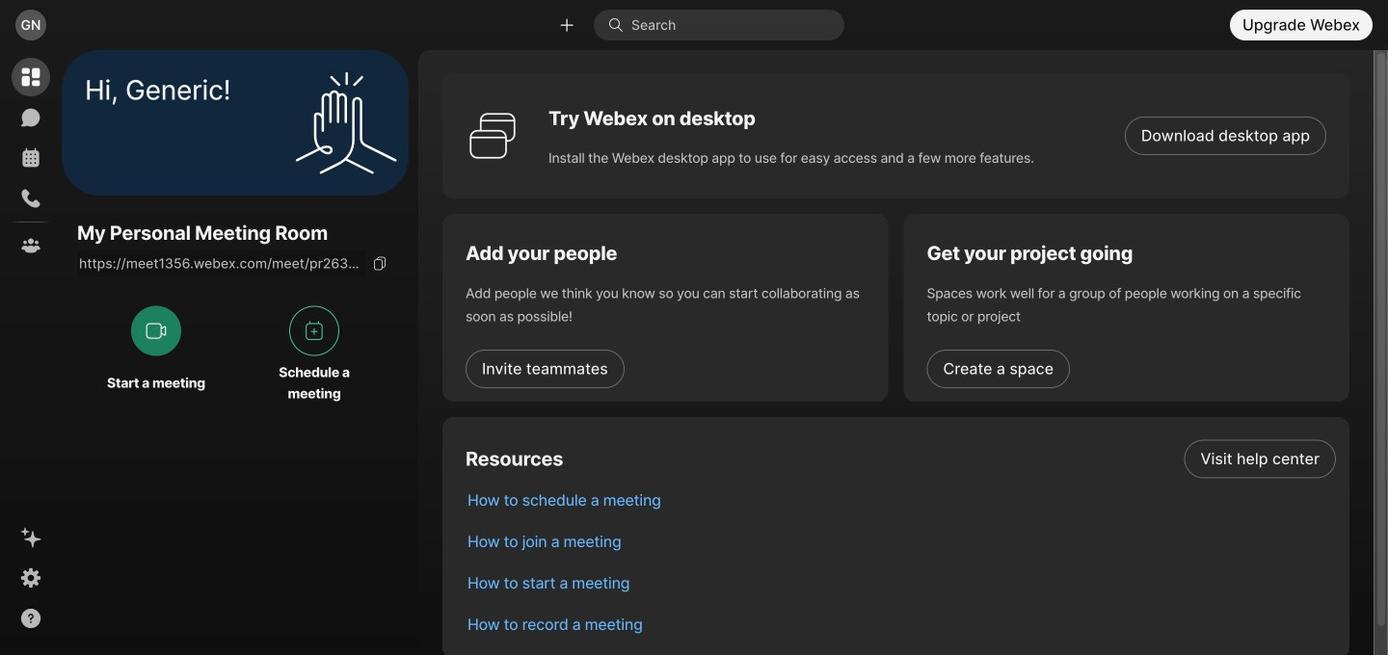 Task type: locate. For each thing, give the bounding box(es) containing it.
4 list item from the top
[[452, 563, 1350, 605]]

None text field
[[77, 250, 366, 277]]

navigation
[[0, 50, 62, 656]]

webex tab list
[[12, 58, 50, 265]]

3 list item from the top
[[452, 522, 1350, 563]]

list item
[[452, 439, 1350, 480], [452, 480, 1350, 522], [452, 522, 1350, 563], [452, 563, 1350, 605], [452, 605, 1350, 646]]



Task type: describe. For each thing, give the bounding box(es) containing it.
1 list item from the top
[[452, 439, 1350, 480]]

two hands high fiving image
[[288, 65, 404, 181]]

2 list item from the top
[[452, 480, 1350, 522]]

5 list item from the top
[[452, 605, 1350, 646]]



Task type: vqa. For each thing, say whether or not it's contained in the screenshot.
Appearance tab
no



